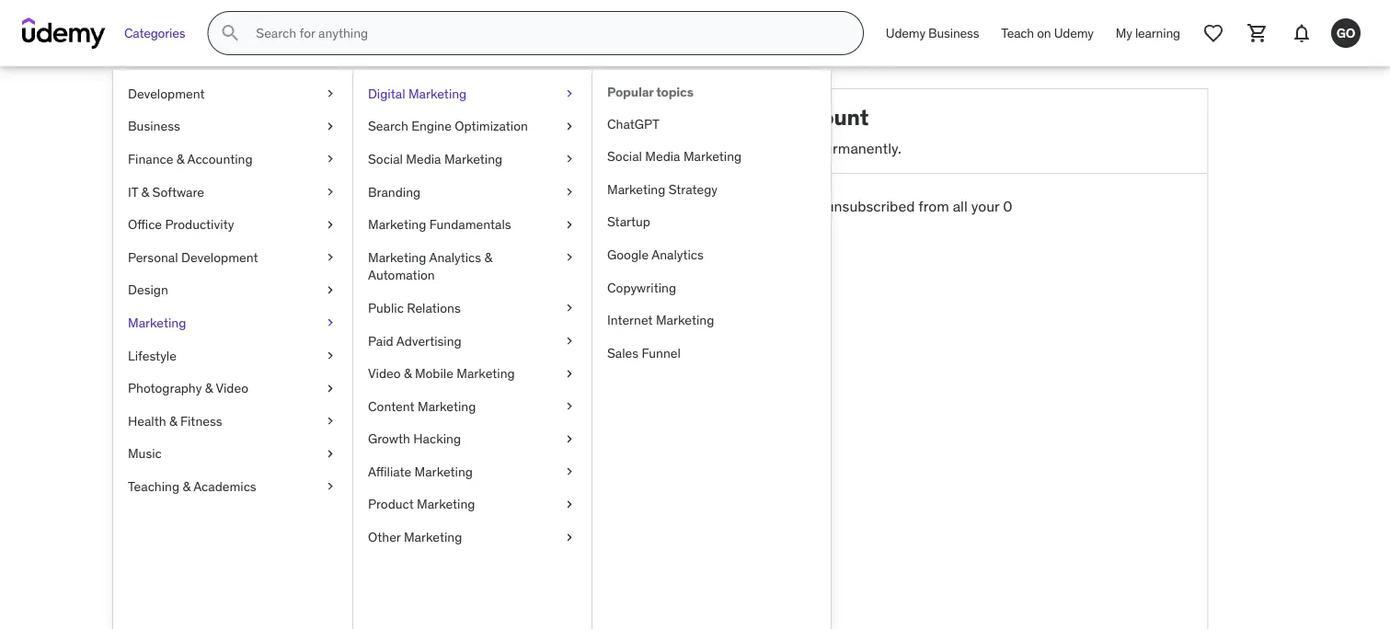 Task type: vqa. For each thing, say whether or not it's contained in the screenshot.
Support
no



Task type: locate. For each thing, give the bounding box(es) containing it.
xsmall image for marketing
[[323, 314, 338, 332]]

music link
[[113, 437, 352, 470]]

analytics down the "fundamentals"
[[429, 249, 481, 265]]

& down marketing fundamentals link
[[484, 249, 492, 265]]

public
[[368, 300, 404, 316]]

xsmall image inside health & fitness link
[[323, 412, 338, 430]]

xsmall image for it & software
[[323, 183, 338, 201]]

xsmall image for digital marketing
[[562, 85, 577, 103]]

wishlist image
[[1202, 22, 1224, 44]]

video down paid
[[368, 365, 401, 382]]

close down courses,
[[529, 264, 568, 283]]

notifications link
[[183, 465, 380, 493]]

1 horizontal spatial social media marketing
[[607, 148, 742, 165]]

&
[[176, 151, 184, 167], [141, 183, 149, 200], [484, 249, 492, 265], [404, 365, 412, 382], [205, 380, 213, 396], [169, 413, 177, 429], [183, 478, 191, 495]]

& up fitness
[[205, 380, 213, 396]]

close left account
[[720, 103, 778, 131]]

xsmall image inside design link
[[323, 281, 338, 299]]

0 vertical spatial account
[[760, 138, 812, 157]]

marketing up engine on the left
[[408, 85, 467, 102]]

1 udemy from the left
[[886, 25, 925, 41]]

& inside marketing analytics & automation
[[484, 249, 492, 265]]

xsmall image inside the photography & video link
[[323, 379, 338, 397]]

0 vertical spatial will
[[781, 197, 802, 215]]

marketing link
[[113, 306, 352, 339]]

xsmall image inside marketing analytics & automation 'link'
[[562, 248, 577, 266]]

xsmall image for other marketing
[[562, 528, 577, 546]]

1 horizontal spatial social
[[607, 148, 642, 165]]

1 horizontal spatial your
[[728, 138, 756, 157]]

& right the it
[[141, 183, 149, 200]]

digital marketing
[[368, 85, 467, 102]]

analytics
[[651, 246, 704, 263], [429, 249, 481, 265]]

marketing inside marketing link
[[128, 314, 186, 331]]

development down categories dropdown button
[[128, 85, 205, 102]]

marketing up automation
[[368, 249, 426, 265]]

marketing up funnel
[[656, 312, 714, 328]]

marketing strategy
[[607, 181, 718, 197]]

& right health
[[169, 413, 177, 429]]

will
[[781, 197, 802, 215], [605, 217, 627, 236]]

udemy business
[[886, 25, 979, 41]]

it
[[128, 183, 138, 200]]

& for academics
[[183, 478, 191, 495]]

xsmall image for product marketing
[[562, 496, 577, 514]]

teach on udemy link
[[990, 11, 1105, 55]]

marketing down product marketing
[[404, 529, 462, 545]]

paid advertising
[[368, 332, 462, 349]]

lifestyle link
[[113, 339, 352, 372]]

& left mobile
[[404, 365, 412, 382]]

internet
[[607, 312, 653, 328]]

xsmall image inside office productivity link
[[323, 216, 338, 234]]

courses,
[[518, 217, 574, 236]]

xsmall image inside product marketing link
[[562, 496, 577, 514]]

analytics for marketing
[[429, 249, 481, 265]]

close up marketing strategy 'link'
[[687, 138, 724, 157]]

if
[[585, 197, 594, 215]]

teaching & academics
[[128, 478, 256, 495]]

1 horizontal spatial udemy
[[1054, 25, 1094, 41]]

0 horizontal spatial business
[[128, 118, 180, 134]]

marketing fundamentals
[[368, 216, 511, 233]]

api clients link
[[183, 493, 380, 520]]

xsmall image inside other marketing link
[[562, 528, 577, 546]]

& for fitness
[[169, 413, 177, 429]]

finance
[[128, 151, 173, 167]]

& for video
[[205, 380, 213, 396]]

search
[[368, 118, 408, 134]]

will left be at the top right
[[781, 197, 802, 215]]

public relations
[[368, 300, 461, 316]]

marketing down video & mobile marketing
[[418, 398, 476, 414]]

social down search
[[368, 151, 403, 167]]

2 vertical spatial close
[[529, 264, 568, 283]]

lose
[[630, 217, 657, 236]]

xsmall image for growth hacking
[[562, 430, 577, 448]]

close
[[720, 103, 778, 131], [687, 138, 724, 157], [529, 264, 568, 283]]

xsmall image for office productivity
[[323, 216, 338, 234]]

analytics down "access"
[[651, 246, 704, 263]]

photography & video
[[128, 380, 248, 396]]

xsmall image for public relations
[[562, 299, 577, 317]]

productivity
[[165, 216, 234, 233]]

0 vertical spatial close
[[720, 103, 778, 131]]

xsmall image inside it & software link
[[323, 183, 338, 201]]

your left 0
[[971, 197, 999, 215]]

& for mobile
[[404, 365, 412, 382]]

xsmall image for personal development
[[323, 248, 338, 266]]

personal development link
[[113, 241, 352, 274]]

xsmall image inside video & mobile marketing link
[[562, 365, 577, 383]]

you up forever.
[[754, 197, 777, 215]]

marketing down chatgpt link at the top of page
[[683, 148, 742, 165]]

payment
[[197, 413, 255, 432]]

2 you from the left
[[754, 197, 777, 215]]

branding
[[368, 183, 421, 200]]

business left the teach
[[928, 25, 979, 41]]

video & mobile marketing link
[[353, 357, 592, 390]]

mobile
[[415, 365, 453, 382]]

permanently.
[[816, 138, 902, 157]]

1 vertical spatial business
[[128, 118, 180, 134]]

xsmall image
[[323, 85, 338, 103], [562, 85, 577, 103], [562, 183, 577, 201], [323, 281, 338, 299], [323, 314, 338, 332], [562, 365, 577, 383], [562, 397, 577, 415], [562, 430, 577, 448], [562, 496, 577, 514]]

photography
[[128, 380, 202, 396]]

subscriptions link
[[183, 381, 380, 409]]

2 horizontal spatial your
[[971, 197, 999, 215]]

media down engine on the left
[[406, 151, 441, 167]]

google
[[607, 246, 649, 263]]

account down google
[[571, 264, 626, 283]]

search engine optimization
[[368, 118, 528, 134]]

0 horizontal spatial your
[[662, 197, 691, 215]]

xsmall image inside teaching & academics link
[[323, 478, 338, 496]]

social media marketing up marketing strategy
[[607, 148, 742, 165]]

xsmall image inside affiliate marketing link
[[562, 463, 577, 481]]

1 vertical spatial will
[[605, 217, 627, 236]]

xsmall image inside marketing fundamentals link
[[562, 216, 577, 234]]

xsmall image inside lifestyle link
[[323, 347, 338, 365]]

marketing inside content marketing link
[[418, 398, 476, 414]]

teaching & academics link
[[113, 470, 352, 503]]

your for you
[[662, 197, 691, 215]]

submit search image
[[219, 22, 241, 44]]

xsmall image for video & mobile marketing
[[562, 365, 577, 383]]

1 horizontal spatial you
[[754, 197, 777, 215]]

analytics inside marketing analytics & automation
[[429, 249, 481, 265]]

xsmall image for lifestyle
[[323, 347, 338, 365]]

social
[[607, 148, 642, 165], [368, 151, 403, 167]]

accounting
[[187, 151, 253, 167]]

xsmall image inside content marketing link
[[562, 397, 577, 415]]

social media marketing link
[[592, 140, 831, 173], [353, 143, 592, 176]]

0 horizontal spatial analytics
[[429, 249, 481, 265]]

xsmall image for marketing fundamentals
[[562, 216, 577, 234]]

1 horizontal spatial will
[[781, 197, 802, 215]]

you
[[597, 197, 621, 215], [754, 197, 777, 215]]

1 horizontal spatial analytics
[[651, 246, 704, 263]]

will right and
[[605, 217, 627, 236]]

social media marketing link down the optimization
[[353, 143, 592, 176]]

fitness
[[180, 413, 222, 429]]

media up marketing strategy
[[645, 148, 680, 165]]

xsmall image for photography & video
[[323, 379, 338, 397]]

xsmall image inside the finance & accounting link
[[323, 150, 338, 168]]

0 vertical spatial business
[[928, 25, 979, 41]]

growth hacking
[[368, 431, 461, 447]]

xsmall image inside the public relations link
[[562, 299, 577, 317]]

business
[[928, 25, 979, 41], [128, 118, 180, 134]]

1 horizontal spatial media
[[645, 148, 680, 165]]

account,
[[694, 197, 750, 215]]

social inside "digital marketing" element
[[607, 148, 642, 165]]

affiliate marketing link
[[353, 455, 592, 488]]

academics
[[193, 478, 256, 495]]

design
[[128, 282, 168, 298]]

xsmall image
[[323, 117, 338, 135], [562, 117, 577, 135], [323, 150, 338, 168], [562, 150, 577, 168], [323, 183, 338, 201], [323, 216, 338, 234], [562, 216, 577, 234], [323, 248, 338, 266], [562, 248, 577, 266], [562, 299, 577, 317], [562, 332, 577, 350], [323, 347, 338, 365], [323, 379, 338, 397], [323, 412, 338, 430], [323, 445, 338, 463], [562, 463, 577, 481], [323, 478, 338, 496], [562, 528, 577, 546]]

1 horizontal spatial social media marketing link
[[592, 140, 831, 173]]

Search for anything text field
[[252, 17, 841, 49]]

product marketing link
[[353, 488, 592, 521]]

social media marketing down engine on the left
[[368, 151, 503, 167]]

1 vertical spatial development
[[181, 249, 258, 265]]

xsmall image inside development link
[[323, 85, 338, 103]]

hacking
[[413, 431, 461, 447]]

my learning link
[[1105, 11, 1191, 55]]

video down lifestyle link
[[216, 380, 248, 396]]

your up "access"
[[662, 197, 691, 215]]

digital marketing link
[[353, 77, 592, 110]]

social down chatgpt
[[607, 148, 642, 165]]

all
[[953, 197, 968, 215]]

xsmall image inside personal development link
[[323, 248, 338, 266]]

methods
[[259, 413, 317, 432]]

unsubscribed
[[826, 197, 915, 215]]

udemy business link
[[875, 11, 990, 55]]

& right teaching
[[183, 478, 191, 495]]

0 horizontal spatial video
[[216, 380, 248, 396]]

1 vertical spatial close
[[687, 138, 724, 157]]

1 vertical spatial account
[[571, 264, 626, 283]]

business up the finance
[[128, 118, 180, 134]]

marketing up startup
[[607, 181, 665, 197]]

xsmall image for health & fitness
[[323, 412, 338, 430]]

marketing down branding
[[368, 216, 426, 233]]

xsmall image inside 'digital marketing' 'link'
[[562, 85, 577, 103]]

marketing down affiliate marketing
[[417, 496, 475, 513]]

close inside button
[[529, 264, 568, 283]]

marketing inside other marketing link
[[404, 529, 462, 545]]

xsmall image inside marketing link
[[323, 314, 338, 332]]

social media marketing inside "digital marketing" element
[[607, 148, 742, 165]]

paid
[[368, 332, 393, 349]]

your up marketing strategy 'link'
[[728, 138, 756, 157]]

analytics for google
[[651, 246, 704, 263]]

udemy
[[886, 25, 925, 41], [1054, 25, 1094, 41]]

& right the finance
[[176, 151, 184, 167]]

branding link
[[353, 176, 592, 208]]

udemy image
[[22, 17, 106, 49]]

payment methods link
[[183, 409, 380, 437]]

social media marketing link up strategy
[[592, 140, 831, 173]]

content marketing link
[[353, 390, 592, 423]]

xsmall image inside the paid advertising link
[[562, 332, 577, 350]]

0 horizontal spatial you
[[597, 197, 621, 215]]

teach on udemy
[[1001, 25, 1094, 41]]

notifications api clients
[[197, 469, 281, 516]]

account
[[782, 103, 869, 131]]

marketing up lifestyle
[[128, 314, 186, 331]]

xsmall image inside search engine optimization link
[[562, 117, 577, 135]]

xsmall image for search engine optimization
[[562, 117, 577, 135]]

video
[[368, 365, 401, 382], [216, 380, 248, 396]]

marketing down hacking
[[415, 463, 473, 480]]

marketing inside 'digital marketing' 'link'
[[408, 85, 467, 102]]

0 horizontal spatial social
[[368, 151, 403, 167]]

0 horizontal spatial account
[[571, 264, 626, 283]]

marketing down the paid advertising link
[[457, 365, 515, 382]]

categories
[[124, 25, 185, 41]]

startup
[[607, 214, 650, 230]]

internet marketing
[[607, 312, 714, 328]]

close
[[624, 197, 659, 215]]

development down office productivity link
[[181, 249, 258, 265]]

0 horizontal spatial udemy
[[886, 25, 925, 41]]

account down account
[[760, 138, 812, 157]]

go
[[1336, 24, 1355, 41]]

analytics inside "digital marketing" element
[[651, 246, 704, 263]]

1 horizontal spatial video
[[368, 365, 401, 382]]

1 horizontal spatial account
[[760, 138, 812, 157]]

xsmall image inside branding link
[[562, 183, 577, 201]]

xsmall image inside music link
[[323, 445, 338, 463]]

optimization
[[455, 118, 528, 134]]

xsmall image for design
[[323, 281, 338, 299]]

xsmall image inside business link
[[323, 117, 338, 135]]

product marketing
[[368, 496, 475, 513]]

& for software
[[141, 183, 149, 200]]

affiliate marketing
[[368, 463, 473, 480]]

your inside close account close your account permanently.
[[728, 138, 756, 157]]

sales
[[607, 344, 639, 361]]

notifications
[[197, 469, 281, 488]]

you right if
[[597, 197, 621, 215]]

xsmall image inside growth hacking "link"
[[562, 430, 577, 448]]



Task type: describe. For each thing, give the bounding box(es) containing it.
0 horizontal spatial will
[[605, 217, 627, 236]]

xsmall image for finance & accounting
[[323, 150, 338, 168]]

content
[[368, 398, 415, 414]]

marketing inside marketing strategy 'link'
[[607, 181, 665, 197]]

xsmall image for content marketing
[[562, 397, 577, 415]]

account inside close account close your account permanently.
[[760, 138, 812, 157]]

product
[[368, 496, 414, 513]]

your for account
[[728, 138, 756, 157]]

xsmall image for teaching & academics
[[323, 478, 338, 496]]

paid advertising link
[[353, 325, 592, 357]]

xsmall image for business
[[323, 117, 338, 135]]

growth
[[368, 431, 410, 447]]

0 vertical spatial development
[[128, 85, 205, 102]]

relations
[[407, 300, 461, 316]]

subscriptions payment methods
[[197, 385, 317, 432]]

close for account
[[720, 103, 778, 131]]

software
[[152, 183, 204, 200]]

personal development
[[128, 249, 258, 265]]

media inside "digital marketing" element
[[645, 148, 680, 165]]

funnel
[[642, 344, 681, 361]]

internet marketing link
[[592, 304, 831, 337]]

0 horizontal spatial social media marketing
[[368, 151, 503, 167]]

other
[[368, 529, 401, 545]]

0
[[1003, 197, 1012, 215]]

startup link
[[592, 206, 831, 238]]

marketing fundamentals link
[[353, 208, 592, 241]]

1 horizontal spatial business
[[928, 25, 979, 41]]

clients
[[224, 497, 267, 516]]

video & mobile marketing
[[368, 365, 515, 382]]

close account button
[[518, 252, 637, 296]]

popular
[[607, 84, 653, 100]]

2 udemy from the left
[[1054, 25, 1094, 41]]

close for account
[[529, 264, 568, 283]]

marketing analytics & automation
[[368, 249, 492, 283]]

sales funnel link
[[592, 337, 831, 369]]

marketing analytics & automation link
[[353, 241, 592, 292]]

warning:
[[518, 197, 582, 215]]

go link
[[1324, 11, 1368, 55]]

engine
[[411, 118, 452, 134]]

fundamentals
[[429, 216, 511, 233]]

photography & video link
[[113, 372, 352, 405]]

content marketing
[[368, 398, 476, 414]]

health & fitness link
[[113, 405, 352, 437]]

my
[[1116, 25, 1132, 41]]

xsmall image for music
[[323, 445, 338, 463]]

office
[[128, 216, 162, 233]]

marketing inside product marketing link
[[417, 496, 475, 513]]

strategy
[[669, 181, 718, 197]]

teaching
[[128, 478, 179, 495]]

popular topics
[[607, 84, 693, 100]]

from
[[918, 197, 949, 215]]

xsmall image for branding
[[562, 183, 577, 201]]

forever.
[[710, 217, 759, 236]]

xsmall image for social media marketing
[[562, 150, 577, 168]]

business link
[[113, 110, 352, 143]]

marketing inside marketing fundamentals link
[[368, 216, 426, 233]]

0 horizontal spatial media
[[406, 151, 441, 167]]

xsmall image for affiliate marketing
[[562, 463, 577, 481]]

finance & accounting
[[128, 151, 253, 167]]

marketing inside affiliate marketing link
[[415, 463, 473, 480]]

be
[[806, 197, 822, 215]]

categories button
[[113, 11, 196, 55]]

lifestyle
[[128, 347, 177, 364]]

xsmall image for marketing analytics & automation
[[562, 248, 577, 266]]

learning
[[1135, 25, 1180, 41]]

xsmall image for paid advertising
[[562, 332, 577, 350]]

and
[[577, 217, 602, 236]]

marketing inside marketing analytics & automation
[[368, 249, 426, 265]]

affiliate
[[368, 463, 411, 480]]

subscriptions
[[197, 385, 288, 404]]

google analytics link
[[592, 238, 831, 271]]

api
[[197, 497, 220, 516]]

1 you from the left
[[597, 197, 621, 215]]

notifications image
[[1291, 22, 1313, 44]]

search engine optimization link
[[353, 110, 592, 143]]

other marketing
[[368, 529, 462, 545]]

it & software link
[[113, 176, 352, 208]]

xsmall image for development
[[323, 85, 338, 103]]

marketing inside video & mobile marketing link
[[457, 365, 515, 382]]

it & software
[[128, 183, 204, 200]]

teach
[[1001, 25, 1034, 41]]

office productivity link
[[113, 208, 352, 241]]

& for accounting
[[176, 151, 184, 167]]

sales funnel
[[607, 344, 681, 361]]

marketing inside internet marketing link
[[656, 312, 714, 328]]

other marketing link
[[353, 521, 592, 554]]

digital marketing element
[[592, 70, 831, 630]]

on
[[1037, 25, 1051, 41]]

account inside button
[[571, 264, 626, 283]]

marketing down search engine optimization link
[[444, 151, 503, 167]]

office productivity
[[128, 216, 234, 233]]

health
[[128, 413, 166, 429]]

topics
[[656, 84, 693, 100]]

0 horizontal spatial social media marketing link
[[353, 143, 592, 176]]

chatgpt
[[607, 115, 660, 132]]

shopping cart with 0 items image
[[1247, 22, 1269, 44]]

public relations link
[[353, 292, 592, 325]]

finance & accounting link
[[113, 143, 352, 176]]

chatgpt link
[[592, 107, 831, 140]]

if you close your account, you will be unsubscribed from all your 0 courses, and will lose access forever.
[[518, 197, 1012, 236]]



